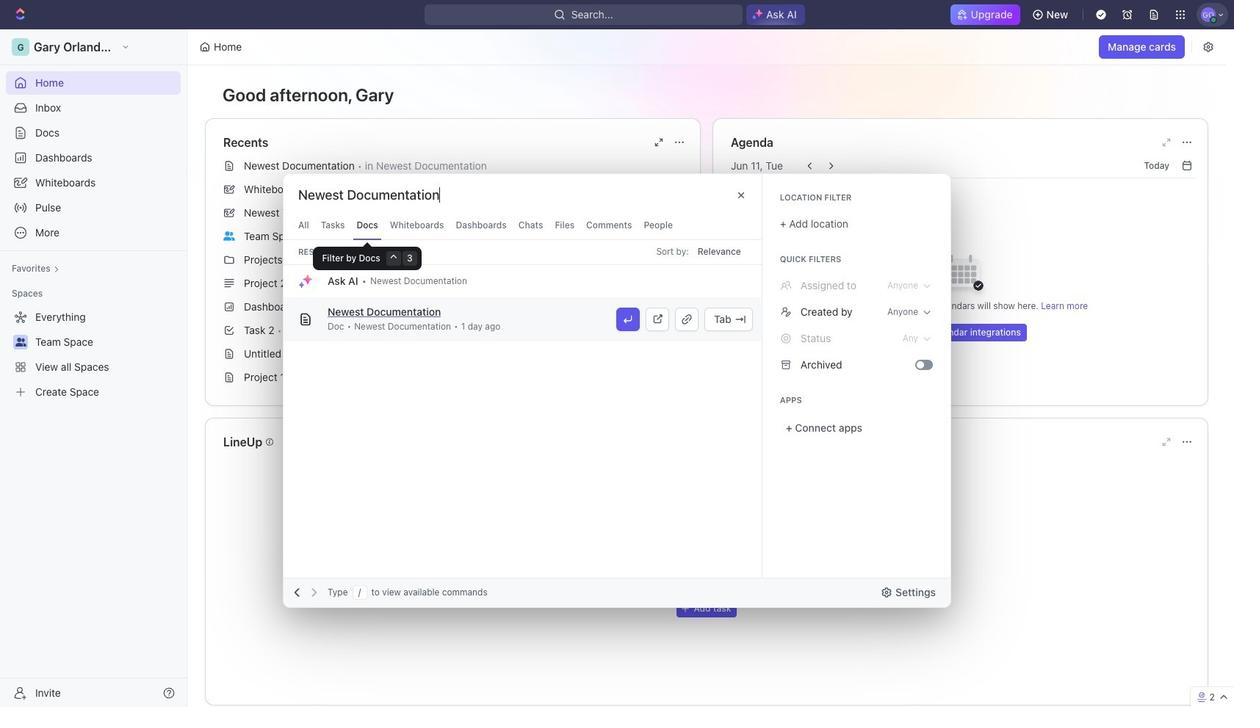 Task type: vqa. For each thing, say whether or not it's contained in the screenshot.
Action
no



Task type: locate. For each thing, give the bounding box(es) containing it.
tree
[[6, 306, 181, 404]]

2 e8o8q image from the top
[[780, 306, 792, 318]]

1 e8o8q image from the top
[[780, 280, 792, 291]]

e8o8q image
[[780, 280, 792, 291], [780, 306, 792, 318]]

zdtis image
[[780, 359, 792, 371]]

Search or run a command… text field
[[298, 186, 454, 204]]

1 vertical spatial e8o8q image
[[780, 306, 792, 318]]

0 vertical spatial e8o8q image
[[780, 280, 792, 291]]

user group image
[[223, 231, 235, 241]]



Task type: describe. For each thing, give the bounding box(es) containing it.
sidebar navigation
[[0, 29, 187, 707]]

e8o8q image
[[780, 332, 792, 344]]

tree inside sidebar navigation
[[6, 306, 181, 404]]



